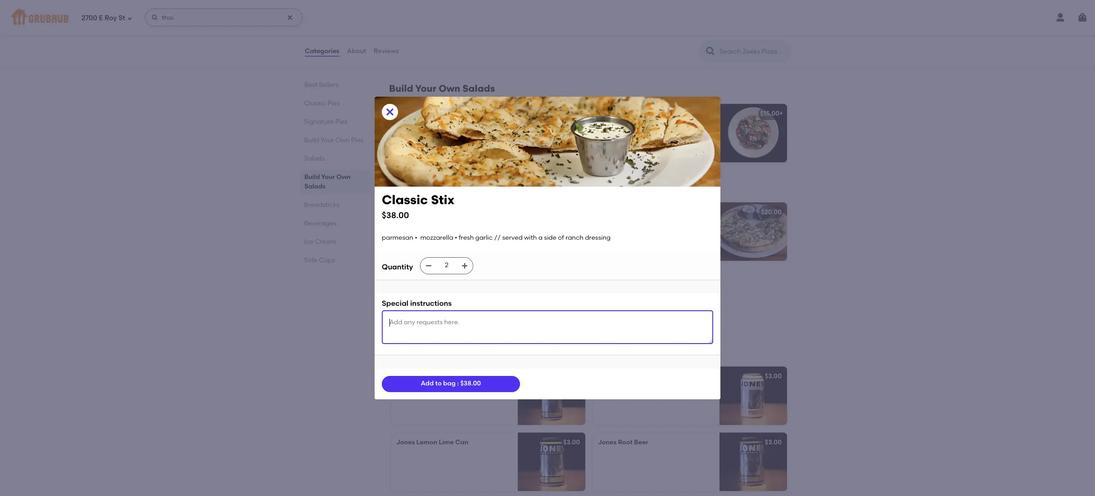 Task type: locate. For each thing, give the bounding box(es) containing it.
1 vertical spatial can
[[455, 439, 468, 447]]

best sellers
[[304, 81, 339, 89]]

can right cola
[[471, 373, 484, 381]]

pies up salads tab
[[351, 136, 364, 144]]

signature pies
[[304, 118, 348, 126]]

0 vertical spatial salads
[[463, 83, 495, 94]]

2 vertical spatial pies
[[351, 136, 364, 144]]

side inside classic with jalapeño  •  feta // served with a side of ranch dressing
[[618, 231, 630, 238]]

build
[[389, 83, 413, 94], [411, 110, 426, 118], [619, 110, 635, 118], [304, 136, 319, 144], [304, 173, 320, 181]]

stix for classic stix $38.00
[[431, 192, 455, 208]]

salads
[[463, 83, 495, 94], [304, 155, 325, 163], [304, 183, 326, 190]]

a
[[441, 231, 445, 238], [612, 231, 617, 238], [538, 234, 543, 242], [411, 306, 415, 314]]

mozzarella
[[433, 221, 466, 229], [420, 234, 453, 242]]

1 vertical spatial svg image
[[425, 262, 432, 270]]

2 vertical spatial stix
[[420, 275, 431, 283]]

cheese
[[453, 306, 474, 314]]

dressing inside "classic with buffalo sauce  • gorgonzola  •  fresh cilantro // served with a side of blue cheese dressing"
[[476, 306, 502, 314]]

1 horizontal spatial build your own salads
[[389, 83, 495, 94]]

pies down "classic pies" tab
[[336, 118, 348, 126]]

•
[[429, 221, 432, 229], [468, 221, 470, 229], [663, 221, 666, 229], [415, 234, 417, 242], [455, 234, 457, 242], [476, 288, 478, 295], [432, 297, 435, 304]]

0 horizontal spatial classic
[[396, 288, 417, 295]]

1 vertical spatial build your own salads
[[304, 173, 351, 190]]

$38.00
[[382, 210, 409, 221], [460, 380, 481, 388]]

breadsticks up "classic stix"
[[389, 182, 445, 193]]

0 vertical spatial classic
[[598, 221, 619, 229]]

your down signature pies
[[321, 136, 334, 144]]

svg image
[[151, 14, 159, 21], [286, 14, 294, 21], [127, 16, 132, 21], [385, 107, 395, 118], [461, 262, 468, 270]]

0 horizontal spatial build your own salads
[[304, 173, 351, 190]]

half build your own salad image
[[518, 104, 585, 163]]

breadsticks
[[389, 182, 445, 193], [304, 201, 340, 209]]

2 vertical spatial fresh
[[436, 297, 451, 304]]

your down salads tab
[[321, 173, 335, 181]]

+
[[578, 110, 582, 118], [780, 110, 783, 118]]

roy
[[105, 14, 117, 22]]

$3.00 inside button
[[765, 373, 782, 381]]

salad for half build your own salad
[[459, 110, 477, 118]]

build your own pies tab
[[304, 136, 367, 145]]

beverages up cane
[[389, 346, 439, 357]]

build your own pies
[[304, 136, 364, 144]]

build right 'half'
[[411, 110, 426, 118]]

ranch
[[468, 231, 486, 238], [640, 231, 657, 238], [566, 234, 584, 242]]

0 vertical spatial build your own salads
[[389, 83, 495, 94]]

1 horizontal spatial classic
[[598, 221, 619, 229]]

can
[[471, 373, 484, 381], [455, 439, 468, 447]]

to
[[435, 380, 442, 388]]

classic for classic stix $38.00
[[382, 192, 428, 208]]

0 vertical spatial breadsticks
[[389, 182, 445, 193]]

of inside "classic with buffalo sauce  • gorgonzola  •  fresh cilantro // served with a side of blue cheese dressing"
[[430, 306, 436, 314]]

// inside "classic with buffalo sauce  • gorgonzola  •  fresh cilantro // served with a side of blue cheese dressing"
[[478, 297, 484, 304]]

classic inside tab
[[304, 100, 326, 107]]

jalapeño
[[635, 221, 662, 229]]

pies for signature pies
[[336, 118, 348, 126]]

search icon image
[[705, 46, 716, 57]]

side cups tab
[[304, 256, 367, 265]]

classic inside "classic with buffalo sauce  • gorgonzola  •  fresh cilantro // served with a side of blue cheese dressing"
[[396, 288, 417, 295]]

2 horizontal spatial ranch
[[640, 231, 657, 238]]

• inside classic with jalapeño  •  feta // served with a side of ranch dressing
[[663, 221, 666, 229]]

0 vertical spatial pies
[[328, 100, 340, 107]]

st
[[119, 14, 125, 22]]

0 vertical spatial $20.00
[[761, 209, 782, 216]]

instructions
[[410, 299, 452, 308]]

half build your own salad
[[396, 110, 477, 118]]

side
[[446, 231, 459, 238], [618, 231, 630, 238], [544, 234, 557, 242], [416, 306, 429, 314]]

ice cream tab
[[304, 237, 367, 247]]

stix for buffalo stix
[[420, 275, 431, 283]]

0 horizontal spatial $38.00
[[382, 210, 409, 221]]

$20.00 for buffalo stix image
[[559, 275, 580, 283]]

1 horizontal spatial beverages
[[389, 346, 439, 357]]

0 vertical spatial svg image
[[1077, 12, 1088, 23]]

jones left 'lemon'
[[396, 439, 415, 447]]

half
[[396, 110, 409, 118]]

build down signature
[[304, 136, 319, 144]]

mozzarella up input item quantity number field
[[420, 234, 453, 242]]

stix
[[431, 192, 455, 208], [420, 209, 432, 216], [420, 275, 431, 283]]

1 horizontal spatial $20.00
[[761, 209, 782, 216]]

can right lime
[[455, 439, 468, 447]]

0 vertical spatial mozzarella
[[433, 221, 466, 229]]

classic with buffalo sauce  • gorgonzola  •  fresh cilantro // served with a side of blue cheese dressing
[[396, 288, 506, 314]]

0 horizontal spatial +
[[578, 110, 582, 118]]

1 vertical spatial breadsticks
[[304, 201, 340, 209]]

breadsticks up beverages tab
[[304, 201, 340, 209]]

0 horizontal spatial beverages
[[304, 220, 337, 227]]

own inside build your own salads
[[337, 173, 351, 181]]

reviews
[[374, 47, 399, 55]]

jones cane sugar cola can button
[[391, 367, 585, 426]]

parmesan
[[396, 221, 428, 229], [382, 234, 413, 242]]

1 horizontal spatial can
[[471, 373, 484, 381]]

jones left root
[[598, 439, 617, 447]]

svg image inside main navigation navigation
[[1077, 12, 1088, 23]]

classic left jalapeño at the right top
[[598, 221, 619, 229]]

buffalo
[[433, 288, 454, 295]]

stix inside classic stix $38.00
[[431, 192, 455, 208]]

salad
[[459, 110, 477, 118], [667, 110, 685, 118]]

$3.00
[[765, 373, 782, 381], [563, 439, 580, 447], [765, 439, 782, 447]]

parmesan down "classic stix"
[[396, 221, 428, 229]]

jalapeno feta stix image
[[720, 203, 787, 261]]

mozzarella down classic stix $38.00
[[433, 221, 466, 229]]

root
[[618, 439, 633, 447]]

1 horizontal spatial svg image
[[1077, 12, 1088, 23]]

pies for classic pies
[[328, 100, 340, 107]]

build your own salads up breadsticks tab
[[304, 173, 351, 190]]

0 vertical spatial classic
[[304, 100, 326, 107]]

1 horizontal spatial salad
[[667, 110, 685, 118]]

parmesan up quantity
[[382, 234, 413, 242]]

beverages up ice cream
[[304, 220, 337, 227]]

1 vertical spatial beverages
[[389, 346, 439, 357]]

beverages inside beverages tab
[[304, 220, 337, 227]]

18th green image
[[518, 6, 585, 65]]

//
[[681, 221, 687, 229], [396, 231, 403, 238], [494, 234, 501, 242], [478, 297, 484, 304]]

signature
[[304, 118, 334, 126]]

$38.00 inside classic stix $38.00
[[382, 210, 409, 221]]

0 vertical spatial $38.00
[[382, 210, 409, 221]]

2 vertical spatial classic
[[396, 209, 419, 216]]

ranch inside classic with jalapeño  •  feta // served with a side of ranch dressing
[[640, 231, 657, 238]]

served inside "classic with buffalo sauce  • gorgonzola  •  fresh cilantro // served with a side of blue cheese dressing"
[[486, 297, 506, 304]]

side cups
[[304, 257, 335, 264]]

1 vertical spatial $20.00
[[559, 275, 580, 283]]

jones lemon lime can
[[396, 439, 468, 447]]

fresh
[[472, 221, 487, 229], [459, 234, 474, 242], [436, 297, 451, 304]]

parmesan •  mozzarella • fresh garlic // served with a side of ranch dressing
[[396, 221, 506, 247], [382, 234, 611, 242]]

classic
[[304, 100, 326, 107], [382, 192, 428, 208], [396, 209, 419, 216]]

categories
[[305, 47, 339, 55]]

build your own salads up the half build your own salad
[[389, 83, 495, 94]]

add to bag : $38.00
[[421, 380, 481, 388]]

0 horizontal spatial breadsticks
[[304, 201, 340, 209]]

lime
[[439, 439, 454, 447]]

categories button
[[304, 35, 340, 68]]

1 horizontal spatial $38.00
[[460, 380, 481, 388]]

classic up gorgonzola
[[396, 288, 417, 295]]

your right 'half'
[[428, 110, 441, 118]]

Input item quantity number field
[[437, 258, 457, 274]]

jones for jones cane sugar cola can
[[396, 373, 415, 381]]

2700 e roy st
[[82, 14, 125, 22]]

svg image
[[1077, 12, 1088, 23], [425, 262, 432, 270]]

+ for $15.00
[[780, 110, 783, 118]]

2 vertical spatial salads
[[304, 183, 326, 190]]

beverages
[[304, 220, 337, 227], [389, 346, 439, 357]]

1 salad from the left
[[459, 110, 477, 118]]

salads tab
[[304, 154, 367, 163]]

$20.00
[[761, 209, 782, 216], [559, 275, 580, 283]]

classic inside classic stix $38.00
[[382, 192, 428, 208]]

$12.50
[[559, 110, 578, 118]]

a inside classic with jalapeño  •  feta // served with a side of ranch dressing
[[612, 231, 617, 238]]

0 horizontal spatial can
[[455, 439, 468, 447]]

jones
[[396, 373, 415, 381], [396, 439, 415, 447], [598, 439, 617, 447]]

jones for jones lemon lime can
[[396, 439, 415, 447]]

1 vertical spatial stix
[[420, 209, 432, 216]]

1 vertical spatial mozzarella
[[420, 234, 453, 242]]

classic for classic with jalapeño  •  feta // served with a side of ranch dressing
[[598, 221, 619, 229]]

0 horizontal spatial svg image
[[425, 262, 432, 270]]

your
[[415, 83, 436, 94], [428, 110, 441, 118], [636, 110, 650, 118], [321, 136, 334, 144], [321, 173, 335, 181]]

with
[[620, 221, 633, 229], [426, 231, 439, 238], [598, 231, 611, 238], [524, 234, 537, 242], [418, 288, 431, 295], [396, 306, 409, 314]]

0 vertical spatial beverages
[[304, 220, 337, 227]]

about button
[[347, 35, 367, 68]]

dressing
[[659, 231, 685, 238], [585, 234, 611, 242], [396, 240, 422, 247], [476, 306, 502, 314]]

jones inside 'button'
[[396, 373, 415, 381]]

0 horizontal spatial $20.00
[[559, 275, 580, 283]]

build your own salads
[[389, 83, 495, 94], [304, 173, 351, 190]]

own
[[439, 83, 460, 94], [443, 110, 457, 118], [651, 110, 666, 118], [336, 136, 350, 144], [337, 173, 351, 181]]

2700
[[82, 14, 97, 22]]

1 vertical spatial pies
[[336, 118, 348, 126]]

served
[[689, 221, 709, 229], [404, 231, 425, 238], [502, 234, 523, 242], [486, 297, 506, 304]]

0 horizontal spatial salad
[[459, 110, 477, 118]]

build down salads tab
[[304, 173, 320, 181]]

0 vertical spatial stix
[[431, 192, 455, 208]]

ice cream
[[304, 238, 337, 246]]

jones left cane
[[396, 373, 415, 381]]

pies
[[328, 100, 340, 107], [336, 118, 348, 126], [351, 136, 364, 144]]

2 + from the left
[[780, 110, 783, 118]]

whole build your own salad image
[[720, 104, 787, 163]]

classic pies
[[304, 100, 340, 107]]

garlic
[[488, 221, 506, 229], [475, 234, 493, 242]]

sellers
[[319, 81, 339, 89]]

1 vertical spatial classic
[[382, 192, 428, 208]]

1 vertical spatial classic
[[396, 288, 417, 295]]

classic
[[598, 221, 619, 229], [396, 288, 417, 295]]

2 salad from the left
[[667, 110, 685, 118]]

classic inside classic with jalapeño  •  feta // served with a side of ranch dressing
[[598, 221, 619, 229]]

sugar
[[435, 373, 453, 381]]

breadsticks inside tab
[[304, 201, 340, 209]]

$3.00 button
[[593, 367, 787, 426]]

1 + from the left
[[578, 110, 582, 118]]

pies down best sellers tab at left
[[328, 100, 340, 107]]

buffalo stix
[[396, 275, 431, 283]]

0 vertical spatial can
[[471, 373, 484, 381]]

1 horizontal spatial +
[[780, 110, 783, 118]]

:
[[457, 380, 459, 388]]

of
[[460, 231, 466, 238], [632, 231, 638, 238], [558, 234, 564, 242], [430, 306, 436, 314]]

jones lemon lime can image
[[518, 433, 585, 492]]



Task type: describe. For each thing, give the bounding box(es) containing it.
best
[[304, 81, 318, 89]]

side inside "classic with buffalo sauce  • gorgonzola  •  fresh cilantro // served with a side of blue cheese dressing"
[[416, 306, 429, 314]]

about
[[347, 47, 366, 55]]

buffalo stix image
[[518, 269, 585, 328]]

cream
[[315, 238, 337, 246]]

jones diet cola can image
[[720, 367, 787, 426]]

blue
[[438, 306, 451, 314]]

Special instructions text field
[[382, 311, 713, 344]]

beer
[[634, 439, 648, 447]]

reviews button
[[373, 35, 399, 68]]

$20.00 for the "jalapeno feta stix" image
[[761, 209, 782, 216]]

bag
[[443, 380, 456, 388]]

stix for classic stix
[[420, 209, 432, 216]]

salads inside build your own salads
[[304, 183, 326, 190]]

can inside 'button'
[[471, 373, 484, 381]]

classic for classic with buffalo sauce  • gorgonzola  •  fresh cilantro // served with a side of blue cheese dressing
[[396, 288, 417, 295]]

special instructions
[[382, 299, 452, 308]]

of inside classic with jalapeño  •  feta // served with a side of ranch dressing
[[632, 231, 638, 238]]

Search Zeeks Pizza Capitol Hill search field
[[719, 47, 788, 56]]

best sellers tab
[[304, 80, 367, 90]]

classic stix
[[396, 209, 432, 216]]

0 vertical spatial parmesan
[[396, 221, 428, 229]]

$15.00
[[760, 110, 780, 118]]

build up 'half'
[[389, 83, 413, 94]]

build right whole
[[619, 110, 635, 118]]

1 vertical spatial salads
[[304, 155, 325, 163]]

build your own salads inside tab
[[304, 173, 351, 190]]

0 vertical spatial fresh
[[472, 221, 487, 229]]

special
[[382, 299, 409, 308]]

1 horizontal spatial ranch
[[566, 234, 584, 242]]

// inside classic with jalapeño  •  feta // served with a side of ranch dressing
[[681, 221, 687, 229]]

served inside classic with jalapeño  •  feta // served with a side of ranch dressing
[[689, 221, 709, 229]]

your up the half build your own salad
[[415, 83, 436, 94]]

jones for jones root beer
[[598, 439, 617, 447]]

$15.00 +
[[760, 110, 783, 118]]

cola
[[455, 373, 469, 381]]

cilantro
[[453, 297, 476, 304]]

salad for whole build your own salad
[[667, 110, 685, 118]]

1 horizontal spatial breadsticks
[[389, 182, 445, 193]]

$3.00 for jones lemon lime can
[[563, 439, 580, 447]]

e
[[99, 14, 103, 22]]

classic stix $38.00
[[382, 192, 455, 221]]

dressing inside classic with jalapeño  •  feta // served with a side of ranch dressing
[[659, 231, 685, 238]]

jones cane sugar cola can
[[396, 373, 484, 381]]

$12.50 +
[[559, 110, 582, 118]]

build your own salads tab
[[304, 172, 367, 191]]

quantity
[[382, 263, 413, 272]]

jones root beer image
[[720, 433, 787, 492]]

sauce
[[456, 288, 474, 295]]

jones root beer
[[598, 439, 648, 447]]

feta
[[667, 221, 679, 229]]

gorgonzola
[[396, 297, 431, 304]]

classic stix image
[[518, 203, 585, 261]]

1 vertical spatial $38.00
[[460, 380, 481, 388]]

1 vertical spatial garlic
[[475, 234, 493, 242]]

your inside build your own salads
[[321, 173, 335, 181]]

build inside build your own salads
[[304, 173, 320, 181]]

side
[[304, 257, 318, 264]]

0 vertical spatial garlic
[[488, 221, 506, 229]]

cane
[[416, 373, 433, 381]]

whole build your own salad
[[598, 110, 685, 118]]

classic with jalapeño  •  feta // served with a side of ranch dressing
[[598, 221, 709, 238]]

+ for $12.50
[[578, 110, 582, 118]]

lemon
[[416, 439, 437, 447]]

signature pies tab
[[304, 117, 367, 127]]

cups
[[319, 257, 335, 264]]

beverages tab
[[304, 219, 367, 228]]

$3.00 for jones root beer
[[765, 439, 782, 447]]

classic pies tab
[[304, 99, 367, 108]]

1 vertical spatial fresh
[[459, 234, 474, 242]]

fresh inside "classic with buffalo sauce  • gorgonzola  •  fresh cilantro // served with a side of blue cheese dressing"
[[436, 297, 451, 304]]

main navigation navigation
[[0, 0, 1095, 35]]

0 horizontal spatial ranch
[[468, 231, 486, 238]]

1 vertical spatial parmesan
[[382, 234, 413, 242]]

breadsticks tab
[[304, 200, 367, 210]]

whole
[[598, 110, 618, 118]]

jones cane sugar cola can image
[[518, 367, 585, 426]]

ice
[[304, 238, 314, 246]]

buffalo
[[396, 275, 418, 283]]

classic for classic stix
[[396, 209, 419, 216]]

a inside "classic with buffalo sauce  • gorgonzola  •  fresh cilantro // served with a side of blue cheese dressing"
[[411, 306, 415, 314]]

add
[[421, 380, 434, 388]]

your right whole
[[636, 110, 650, 118]]

classic for classic pies
[[304, 100, 326, 107]]



Task type: vqa. For each thing, say whether or not it's contained in the screenshot.
BEST
yes



